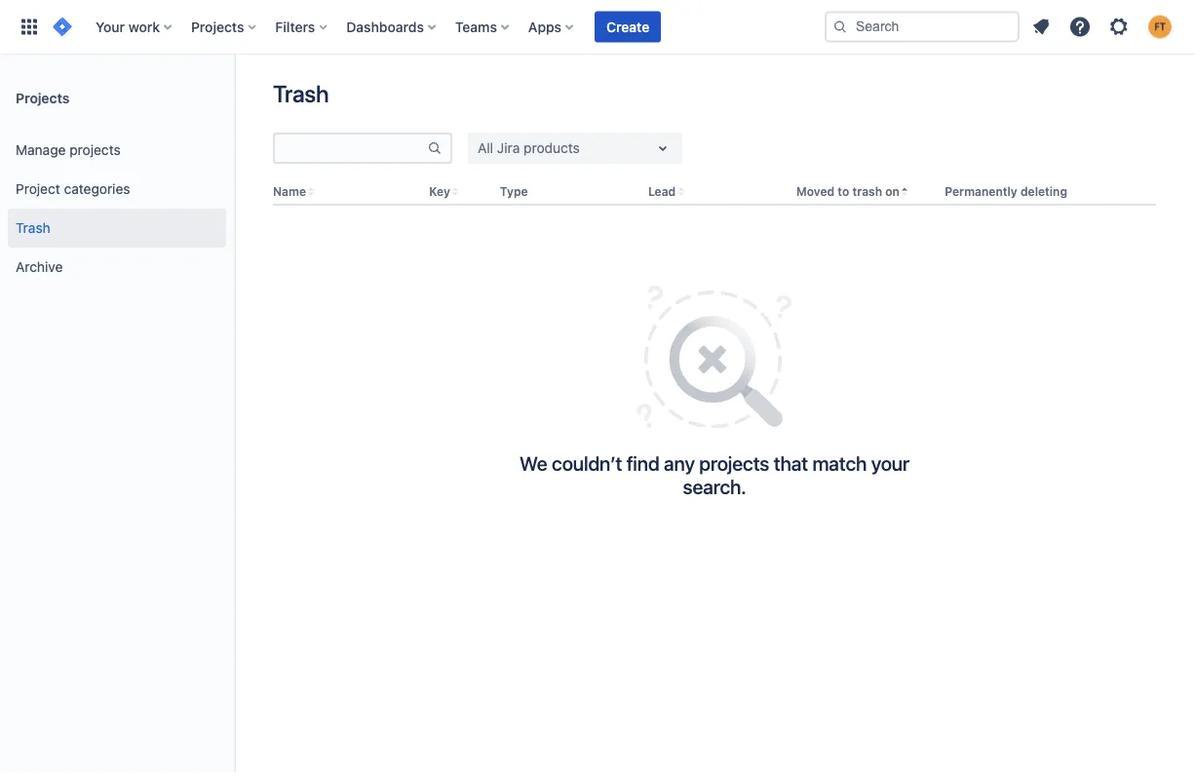 Task type: vqa. For each thing, say whether or not it's contained in the screenshot.
third a few seconds ago from the top of the page
no



Task type: locate. For each thing, give the bounding box(es) containing it.
apps
[[528, 19, 562, 35]]

trash
[[853, 185, 883, 198]]

type
[[500, 185, 528, 198]]

jira software image
[[51, 15, 74, 39], [51, 15, 74, 39]]

archive
[[16, 259, 63, 275]]

1 vertical spatial projects
[[16, 89, 69, 106]]

your profile and settings image
[[1149, 15, 1172, 39]]

0 vertical spatial projects
[[69, 142, 121, 158]]

that
[[774, 452, 808, 475]]

projects up the manage
[[16, 89, 69, 106]]

any
[[664, 452, 695, 475]]

trash
[[273, 80, 329, 107], [16, 220, 50, 236]]

archive link
[[8, 248, 226, 287]]

projects up search.
[[699, 452, 769, 475]]

apps button
[[523, 11, 581, 42]]

moved to trash on
[[797, 185, 900, 198]]

your work button
[[90, 11, 179, 42]]

open image
[[651, 137, 675, 160]]

projects
[[69, 142, 121, 158], [699, 452, 769, 475]]

projects up categories
[[69, 142, 121, 158]]

work
[[128, 19, 160, 35]]

0 horizontal spatial trash
[[16, 220, 50, 236]]

key
[[429, 185, 450, 198]]

0 horizontal spatial projects
[[69, 142, 121, 158]]

projects
[[191, 19, 244, 35], [16, 89, 69, 106]]

filters button
[[269, 11, 335, 42]]

1 vertical spatial trash
[[16, 220, 50, 236]]

your
[[96, 19, 125, 35]]

trash down filters dropdown button
[[273, 80, 329, 107]]

banner
[[0, 0, 1195, 55]]

settings image
[[1108, 15, 1131, 39]]

lead
[[648, 185, 676, 198]]

moved
[[797, 185, 835, 198]]

projects up sidebar navigation icon
[[191, 19, 244, 35]]

None text field
[[275, 135, 427, 162]]

help image
[[1069, 15, 1092, 39]]

match
[[813, 452, 867, 475]]

trash link
[[8, 209, 226, 248]]

0 horizontal spatial projects
[[16, 89, 69, 106]]

project categories
[[16, 181, 130, 197]]

1 horizontal spatial projects
[[191, 19, 244, 35]]

teams
[[455, 19, 497, 35]]

categories
[[64, 181, 130, 197]]

banner containing your work
[[0, 0, 1195, 55]]

search.
[[683, 475, 746, 498]]

dashboards button
[[341, 11, 444, 42]]

1 vertical spatial projects
[[699, 452, 769, 475]]

jira
[[497, 140, 520, 156]]

0 vertical spatial projects
[[191, 19, 244, 35]]

filters
[[275, 19, 315, 35]]

1 horizontal spatial projects
[[699, 452, 769, 475]]

permanently deleting
[[945, 185, 1068, 198]]

create
[[607, 19, 650, 35]]

group
[[8, 125, 226, 293]]

trash inside group
[[16, 220, 50, 236]]

1 horizontal spatial trash
[[273, 80, 329, 107]]

trash down project
[[16, 220, 50, 236]]



Task type: describe. For each thing, give the bounding box(es) containing it.
all jira products
[[478, 140, 580, 156]]

on
[[886, 185, 900, 198]]

search image
[[833, 19, 848, 35]]

all
[[478, 140, 493, 156]]

your
[[871, 452, 910, 475]]

deleting
[[1021, 185, 1068, 198]]

sidebar navigation image
[[213, 78, 255, 117]]

projects inside dropdown button
[[191, 19, 244, 35]]

create button
[[595, 11, 661, 42]]

project categories link
[[8, 170, 226, 209]]

appswitcher icon image
[[18, 15, 41, 39]]

projects inside we couldn't find any projects that match your search.
[[699, 452, 769, 475]]

to
[[838, 185, 850, 198]]

dashboards
[[346, 19, 424, 35]]

key button
[[429, 185, 450, 198]]

your work
[[96, 19, 160, 35]]

teams button
[[449, 11, 517, 42]]

find
[[627, 452, 660, 475]]

projects inside group
[[69, 142, 121, 158]]

project
[[16, 181, 60, 197]]

notifications image
[[1030, 15, 1053, 39]]

manage projects link
[[8, 131, 226, 170]]

0 vertical spatial trash
[[273, 80, 329, 107]]

manage
[[16, 142, 66, 158]]

permanently
[[945, 185, 1018, 198]]

Search field
[[825, 11, 1020, 42]]

primary element
[[12, 0, 825, 54]]

we
[[520, 452, 548, 475]]

name button
[[273, 185, 306, 198]]

products
[[524, 140, 580, 156]]

couldn't
[[552, 452, 622, 475]]

projects button
[[185, 11, 264, 42]]

we couldn't find any projects that match your search.
[[520, 452, 910, 498]]

moved to trash on button
[[797, 185, 900, 198]]

group containing manage projects
[[8, 125, 226, 293]]

lead button
[[648, 185, 676, 198]]

manage projects
[[16, 142, 121, 158]]

name
[[273, 185, 306, 198]]



